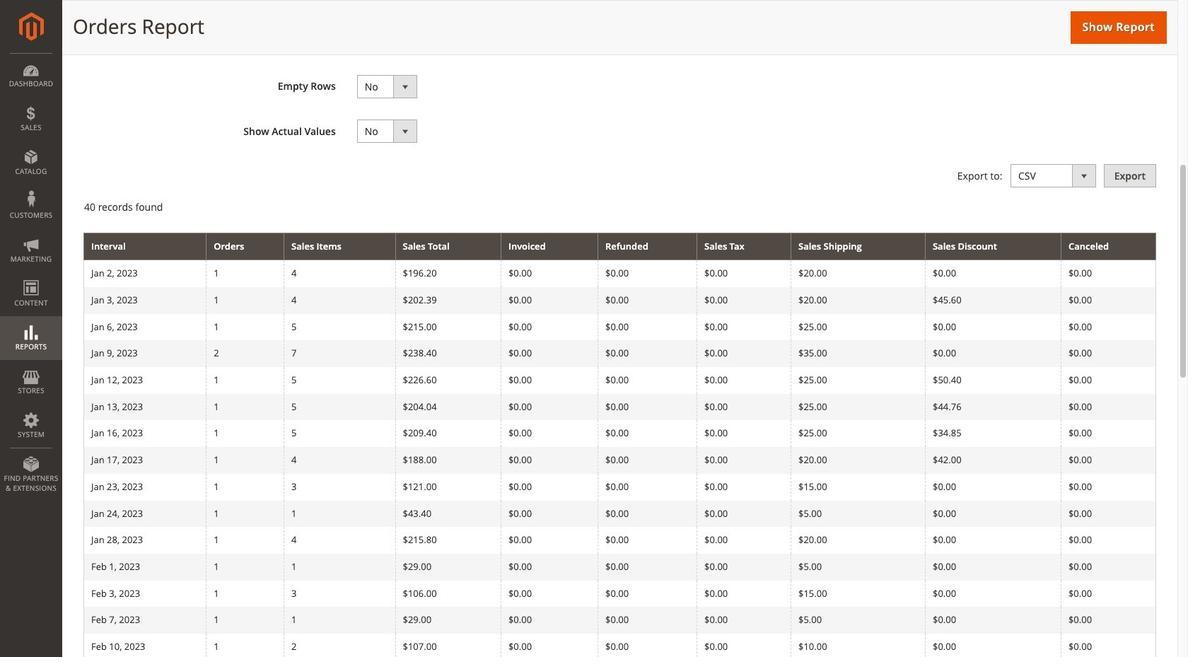 Task type: vqa. For each thing, say whether or not it's contained in the screenshot.
text field
no



Task type: locate. For each thing, give the bounding box(es) containing it.
magento admin panel image
[[19, 12, 44, 41]]

menu bar
[[0, 53, 62, 500]]



